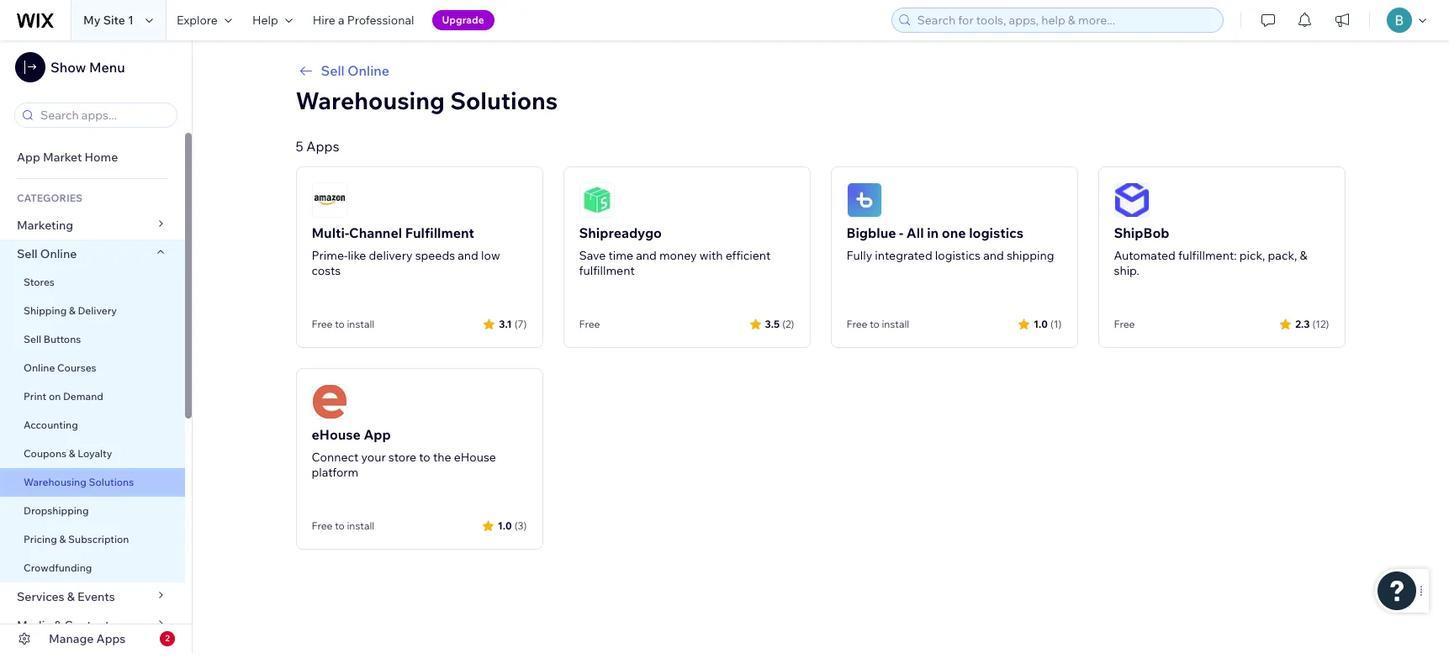 Task type: describe. For each thing, give the bounding box(es) containing it.
0 horizontal spatial ehouse
[[312, 427, 361, 443]]

subscription
[[68, 533, 129, 546]]

install for in
[[882, 318, 910, 331]]

show menu button
[[15, 52, 125, 82]]

accounting
[[24, 419, 78, 432]]

efficient
[[726, 248, 771, 263]]

low
[[481, 248, 500, 263]]

1 vertical spatial logistics
[[935, 248, 981, 263]]

Search for tools, apps, help & more... field
[[912, 8, 1218, 32]]

(3)
[[515, 520, 527, 532]]

demand
[[63, 390, 103, 403]]

stores
[[24, 276, 55, 289]]

loyalty
[[78, 448, 112, 460]]

crowdfunding
[[24, 562, 92, 575]]

integrated
[[875, 248, 933, 263]]

connect
[[312, 450, 359, 465]]

1.0 for logistics
[[1034, 318, 1048, 330]]

free to install for your
[[312, 520, 375, 533]]

channel
[[349, 225, 402, 241]]

0 vertical spatial sell
[[321, 62, 345, 79]]

shipping
[[24, 305, 67, 317]]

one
[[942, 225, 966, 241]]

free for ehouse app
[[312, 520, 333, 533]]

shipbob automated fulfillment: pick, pack, & ship.
[[1114, 225, 1308, 278]]

services & events link
[[0, 583, 185, 612]]

save
[[579, 248, 606, 263]]

crowdfunding link
[[0, 554, 185, 583]]

fully
[[847, 248, 873, 263]]

apps for 5 apps
[[307, 138, 339, 155]]

0 vertical spatial online
[[348, 62, 390, 79]]

your
[[361, 450, 386, 465]]

manage
[[49, 632, 94, 647]]

hire a professional link
[[303, 0, 425, 40]]

warehousing inside warehousing solutions link
[[24, 476, 87, 489]]

stores link
[[0, 268, 185, 297]]

3.5
[[765, 318, 780, 330]]

upgrade button
[[432, 10, 495, 30]]

2 vertical spatial sell
[[24, 333, 41, 346]]

free to install for in
[[847, 318, 910, 331]]

bigblue
[[847, 225, 897, 241]]

accounting link
[[0, 411, 185, 440]]

app inside app market home link
[[17, 150, 40, 165]]

my
[[83, 13, 101, 28]]

1 horizontal spatial warehousing solutions
[[296, 86, 558, 115]]

marketing
[[17, 218, 73, 233]]

1 horizontal spatial solutions
[[450, 86, 558, 115]]

automated
[[1114, 248, 1176, 263]]

multi-
[[312, 225, 349, 241]]

1.0 for to
[[498, 520, 512, 532]]

print on demand link
[[0, 383, 185, 411]]

& for loyalty
[[69, 448, 75, 460]]

marketing link
[[0, 211, 185, 240]]

warehousing solutions link
[[0, 469, 185, 497]]

costs
[[312, 263, 341, 278]]

pricing & subscription link
[[0, 526, 185, 554]]

sell buttons
[[24, 333, 81, 346]]

5
[[296, 138, 303, 155]]

time
[[609, 248, 634, 263]]

multi-channel fulfillment prime-like delivery speeds and low costs
[[312, 225, 500, 278]]

3.1
[[499, 318, 512, 330]]

pricing
[[24, 533, 57, 546]]

prime-
[[312, 248, 348, 263]]

(2)
[[783, 318, 795, 330]]

apps for manage apps
[[96, 632, 126, 647]]

to for your
[[335, 520, 345, 533]]

delivery
[[369, 248, 413, 263]]

pricing & subscription
[[24, 533, 129, 546]]

on
[[49, 390, 61, 403]]

like
[[348, 248, 366, 263]]

sidebar element
[[0, 40, 193, 654]]

0 vertical spatial logistics
[[969, 225, 1024, 241]]

& for delivery
[[69, 305, 76, 317]]

to for in
[[870, 318, 880, 331]]

Search apps... field
[[35, 103, 172, 127]]

5 apps
[[296, 138, 339, 155]]

1
[[128, 13, 134, 28]]

1.0 (1)
[[1034, 318, 1062, 330]]

home
[[85, 150, 118, 165]]

multi-channel fulfillment logo image
[[312, 183, 347, 218]]

events
[[77, 590, 115, 605]]

show
[[50, 59, 86, 76]]

online inside 'online courses' link
[[24, 362, 55, 374]]

professional
[[347, 13, 414, 28]]

menu
[[89, 59, 125, 76]]

shipping & delivery
[[24, 305, 117, 317]]

services & events
[[17, 590, 115, 605]]

media & content
[[17, 618, 110, 634]]

‑
[[900, 225, 904, 241]]

ehouse app logo image
[[312, 385, 347, 420]]

1 vertical spatial sell online link
[[0, 240, 185, 268]]

buttons
[[44, 333, 81, 346]]

upgrade
[[442, 13, 484, 26]]

fulfillment
[[405, 225, 474, 241]]

free for bigblue ‑ all in one logistics
[[847, 318, 868, 331]]

courses
[[57, 362, 96, 374]]

all
[[907, 225, 924, 241]]

and inside 'shipreadygo save time and money with efficient fulfillment'
[[636, 248, 657, 263]]

help button
[[242, 0, 303, 40]]

with
[[700, 248, 723, 263]]

& for content
[[54, 618, 62, 634]]

1.0 (3)
[[498, 520, 527, 532]]



Task type: locate. For each thing, give the bounding box(es) containing it.
free to install for prime-
[[312, 318, 375, 331]]

ehouse app connect your store to the ehouse platform
[[312, 427, 496, 480]]

free to install
[[312, 318, 375, 331], [847, 318, 910, 331], [312, 520, 375, 533]]

shipping & delivery link
[[0, 297, 185, 326]]

0 horizontal spatial warehousing solutions
[[24, 476, 134, 489]]

coupons
[[24, 448, 66, 460]]

hire a professional
[[313, 13, 414, 28]]

dropshipping link
[[0, 497, 185, 526]]

money
[[660, 248, 697, 263]]

media
[[17, 618, 51, 634]]

shipreadygo save time and money with efficient fulfillment
[[579, 225, 771, 278]]

app
[[17, 150, 40, 165], [364, 427, 391, 443]]

content
[[64, 618, 110, 634]]

1 vertical spatial warehousing
[[24, 476, 87, 489]]

services
[[17, 590, 64, 605]]

0 horizontal spatial and
[[458, 248, 479, 263]]

online courses link
[[0, 354, 185, 383]]

bigblue ‑ all in one logistics fully integrated logistics and shipping
[[847, 225, 1055, 263]]

and left the shipping
[[984, 248, 1004, 263]]

ehouse right the the
[[454, 450, 496, 465]]

logistics up the shipping
[[969, 225, 1024, 241]]

manage apps
[[49, 632, 126, 647]]

0 vertical spatial ehouse
[[312, 427, 361, 443]]

apps right manage
[[96, 632, 126, 647]]

0 vertical spatial apps
[[307, 138, 339, 155]]

0 vertical spatial app
[[17, 150, 40, 165]]

a
[[338, 13, 345, 28]]

free for multi-channel fulfillment
[[312, 318, 333, 331]]

dropshipping
[[24, 505, 89, 517]]

2 and from the left
[[636, 248, 657, 263]]

0 horizontal spatial solutions
[[89, 476, 134, 489]]

site
[[103, 13, 125, 28]]

logistics down one
[[935, 248, 981, 263]]

the
[[433, 450, 451, 465]]

2.3
[[1296, 318, 1310, 330]]

solutions inside sidebar "element"
[[89, 476, 134, 489]]

1.0 left (1) at the right of the page
[[1034, 318, 1048, 330]]

(12)
[[1313, 318, 1330, 330]]

0 vertical spatial sell online link
[[296, 61, 1346, 81]]

media & content link
[[0, 612, 185, 640]]

1 vertical spatial online
[[40, 247, 77, 262]]

1 vertical spatial sell online
[[17, 247, 77, 262]]

categories
[[17, 192, 82, 204]]

app left market
[[17, 150, 40, 165]]

& left loyalty
[[69, 448, 75, 460]]

warehousing solutions
[[296, 86, 558, 115], [24, 476, 134, 489]]

ehouse
[[312, 427, 361, 443], [454, 450, 496, 465]]

free to install down platform
[[312, 520, 375, 533]]

warehousing up 5 apps
[[296, 86, 445, 115]]

& right the "media"
[[54, 618, 62, 634]]

in
[[927, 225, 939, 241]]

0 horizontal spatial sell online link
[[0, 240, 185, 268]]

1 horizontal spatial app
[[364, 427, 391, 443]]

to left the the
[[419, 450, 431, 465]]

sell buttons link
[[0, 326, 185, 354]]

app market home link
[[0, 143, 185, 172]]

& left events
[[67, 590, 75, 605]]

install down integrated
[[882, 318, 910, 331]]

to
[[335, 318, 345, 331], [870, 318, 880, 331], [419, 450, 431, 465], [335, 520, 345, 533]]

fulfillment:
[[1179, 248, 1237, 263]]

free down costs at the top left
[[312, 318, 333, 331]]

& right the pricing
[[59, 533, 66, 546]]

0 horizontal spatial 1.0
[[498, 520, 512, 532]]

print on demand
[[24, 390, 103, 403]]

free down fulfillment
[[579, 318, 600, 331]]

free down platform
[[312, 520, 333, 533]]

2 horizontal spatial and
[[984, 248, 1004, 263]]

and left low
[[458, 248, 479, 263]]

apps
[[307, 138, 339, 155], [96, 632, 126, 647]]

to for prime-
[[335, 318, 345, 331]]

install for prime-
[[347, 318, 375, 331]]

1 vertical spatial warehousing solutions
[[24, 476, 134, 489]]

1.0 left (3)
[[498, 520, 512, 532]]

install
[[347, 318, 375, 331], [882, 318, 910, 331], [347, 520, 375, 533]]

sell online inside sidebar "element"
[[17, 247, 77, 262]]

ehouse up connect
[[312, 427, 361, 443]]

app inside ehouse app connect your store to the ehouse platform
[[364, 427, 391, 443]]

1 horizontal spatial 1.0
[[1034, 318, 1048, 330]]

to inside ehouse app connect your store to the ehouse platform
[[419, 450, 431, 465]]

and
[[458, 248, 479, 263], [636, 248, 657, 263], [984, 248, 1004, 263]]

3 and from the left
[[984, 248, 1004, 263]]

shipping
[[1007, 248, 1055, 263]]

and right time
[[636, 248, 657, 263]]

sell online link
[[296, 61, 1346, 81], [0, 240, 185, 268]]

sell online down the hire a professional link
[[321, 62, 390, 79]]

2 vertical spatial online
[[24, 362, 55, 374]]

online down the hire a professional link
[[348, 62, 390, 79]]

3.5 (2)
[[765, 318, 795, 330]]

shipreadygo logo image
[[579, 183, 615, 218]]

1 vertical spatial app
[[364, 427, 391, 443]]

1 horizontal spatial and
[[636, 248, 657, 263]]

0 vertical spatial warehousing solutions
[[296, 86, 558, 115]]

online
[[348, 62, 390, 79], [40, 247, 77, 262], [24, 362, 55, 374]]

1 vertical spatial 1.0
[[498, 520, 512, 532]]

online down marketing
[[40, 247, 77, 262]]

pick,
[[1240, 248, 1266, 263]]

(1)
[[1051, 318, 1062, 330]]

explore
[[177, 13, 218, 28]]

(7)
[[515, 318, 527, 330]]

show menu
[[50, 59, 125, 76]]

to down fully
[[870, 318, 880, 331]]

1 vertical spatial apps
[[96, 632, 126, 647]]

app up your
[[364, 427, 391, 443]]

1 and from the left
[[458, 248, 479, 263]]

free
[[312, 318, 333, 331], [579, 318, 600, 331], [847, 318, 868, 331], [1114, 318, 1135, 331], [312, 520, 333, 533]]

sell down a
[[321, 62, 345, 79]]

install down like
[[347, 318, 375, 331]]

1 horizontal spatial sell online
[[321, 62, 390, 79]]

free down ship.
[[1114, 318, 1135, 331]]

warehousing solutions inside sidebar "element"
[[24, 476, 134, 489]]

1 vertical spatial sell
[[17, 247, 38, 262]]

apps inside sidebar "element"
[[96, 632, 126, 647]]

and inside "bigblue ‑ all in one logistics fully integrated logistics and shipping"
[[984, 248, 1004, 263]]

0 horizontal spatial warehousing
[[24, 476, 87, 489]]

1 horizontal spatial sell online link
[[296, 61, 1346, 81]]

2
[[165, 634, 170, 645]]

to down platform
[[335, 520, 345, 533]]

platform
[[312, 465, 359, 480]]

warehousing up dropshipping
[[24, 476, 87, 489]]

my site 1
[[83, 13, 134, 28]]

online up print
[[24, 362, 55, 374]]

& for events
[[67, 590, 75, 605]]

0 horizontal spatial apps
[[96, 632, 126, 647]]

0 vertical spatial 1.0
[[1034, 318, 1048, 330]]

0 vertical spatial warehousing
[[296, 86, 445, 115]]

install down platform
[[347, 520, 375, 533]]

free to install down costs at the top left
[[312, 318, 375, 331]]

0 horizontal spatial app
[[17, 150, 40, 165]]

1 vertical spatial ehouse
[[454, 450, 496, 465]]

bigblue ‑ all in one logistics logo image
[[847, 183, 882, 218]]

sell left buttons on the left bottom
[[24, 333, 41, 346]]

& right pack,
[[1300, 248, 1308, 263]]

free to install down fully
[[847, 318, 910, 331]]

coupons & loyalty
[[24, 448, 112, 460]]

fulfillment
[[579, 263, 635, 278]]

pack,
[[1268, 248, 1298, 263]]

& left delivery
[[69, 305, 76, 317]]

free down fully
[[847, 318, 868, 331]]

sell up stores
[[17, 247, 38, 262]]

app market home
[[17, 150, 118, 165]]

shipreadygo
[[579, 225, 662, 241]]

apps right 5
[[307, 138, 339, 155]]

speeds
[[415, 248, 455, 263]]

& inside shipbob automated fulfillment: pick, pack, & ship.
[[1300, 248, 1308, 263]]

install for your
[[347, 520, 375, 533]]

sell online
[[321, 62, 390, 79], [17, 247, 77, 262]]

& for subscription
[[59, 533, 66, 546]]

shipbob
[[1114, 225, 1170, 241]]

0 vertical spatial sell online
[[321, 62, 390, 79]]

1 horizontal spatial warehousing
[[296, 86, 445, 115]]

0 vertical spatial solutions
[[450, 86, 558, 115]]

0 horizontal spatial sell online
[[17, 247, 77, 262]]

shipbob logo image
[[1114, 183, 1150, 218]]

1 horizontal spatial apps
[[307, 138, 339, 155]]

sell online down marketing
[[17, 247, 77, 262]]

ship.
[[1114, 263, 1140, 278]]

delivery
[[78, 305, 117, 317]]

store
[[389, 450, 417, 465]]

3.1 (7)
[[499, 318, 527, 330]]

1 horizontal spatial ehouse
[[454, 450, 496, 465]]

1 vertical spatial solutions
[[89, 476, 134, 489]]

1.0
[[1034, 318, 1048, 330], [498, 520, 512, 532]]

coupons & loyalty link
[[0, 440, 185, 469]]

and inside "multi-channel fulfillment prime-like delivery speeds and low costs"
[[458, 248, 479, 263]]

to down costs at the top left
[[335, 318, 345, 331]]



Task type: vqa. For each thing, say whether or not it's contained in the screenshot.
Apps corresponding to 5 Apps
yes



